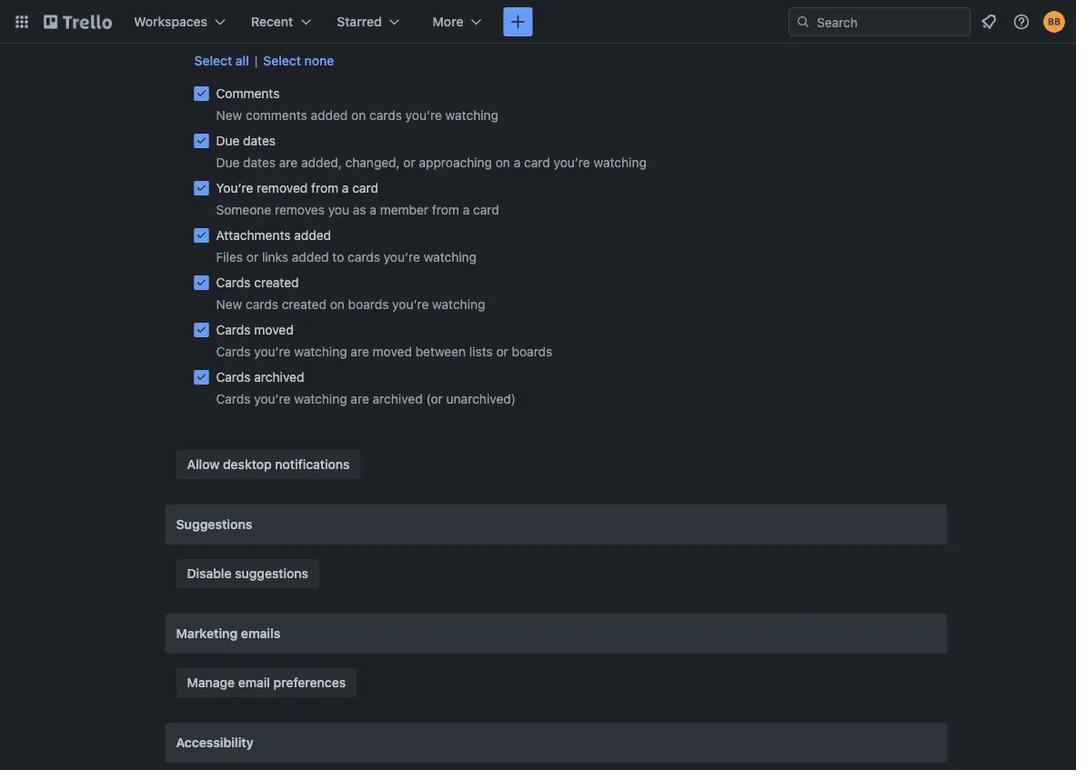 Task type: vqa. For each thing, say whether or not it's contained in the screenshot.
card,
yes



Task type: locate. For each thing, give the bounding box(es) containing it.
or down attachments
[[246, 250, 259, 265]]

created
[[254, 275, 299, 290], [282, 297, 327, 312]]

2 vertical spatial or
[[496, 344, 508, 359]]

1 vertical spatial moved
[[373, 344, 412, 359]]

added
[[609, 20, 647, 35], [311, 108, 348, 123], [294, 228, 331, 243], [292, 250, 329, 265]]

select none button
[[263, 52, 334, 70]]

created down links
[[254, 275, 299, 290]]

1 horizontal spatial from
[[432, 202, 459, 217]]

0 horizontal spatial to
[[332, 250, 344, 265]]

removes
[[275, 202, 325, 217]]

4 cards from the top
[[216, 370, 251, 385]]

new
[[216, 108, 242, 123], [216, 297, 242, 312]]

boards
[[348, 297, 389, 312], [512, 344, 553, 359]]

due for due dates are added, changed, or approaching on a card you're watching
[[216, 155, 240, 170]]

1 vertical spatial dates
[[243, 155, 276, 170]]

1 vertical spatial due
[[216, 155, 240, 170]]

to left the card,
[[650, 20, 662, 35]]

1 vertical spatial cards
[[348, 250, 380, 265]]

1 vertical spatial archived
[[373, 392, 423, 407]]

1 vertical spatial are
[[351, 344, 369, 359]]

1 horizontal spatial archived
[[373, 392, 423, 407]]

2 due from the top
[[216, 155, 240, 170]]

1 horizontal spatial on
[[351, 108, 366, 123]]

cards you're watching are moved between lists or boards
[[216, 344, 553, 359]]

1 horizontal spatial to
[[650, 20, 662, 35]]

email
[[238, 676, 270, 691]]

1 due from the top
[[216, 133, 240, 148]]

starred button
[[326, 7, 411, 36]]

unarchived)
[[446, 392, 516, 407]]

0 horizontal spatial boards
[[348, 297, 389, 312]]

cards you're watching are archived (or unarchived)
[[216, 392, 516, 407]]

moved
[[254, 323, 294, 338], [373, 344, 412, 359]]

are up cards you're watching are archived (or unarchived)
[[351, 344, 369, 359]]

dates
[[243, 133, 276, 148], [243, 155, 276, 170]]

note: you'll always get emails for invites, direct mentions, when you're added to a card, and more.
[[194, 20, 768, 35]]

moved left 'between'
[[373, 344, 412, 359]]

archived
[[254, 370, 304, 385], [373, 392, 423, 407]]

0 vertical spatial dates
[[243, 133, 276, 148]]

moved up cards archived
[[254, 323, 294, 338]]

0 vertical spatial are
[[279, 155, 298, 170]]

cards
[[369, 108, 402, 123], [348, 250, 380, 265], [246, 297, 278, 312]]

boards up cards you're watching are moved between lists or boards
[[348, 297, 389, 312]]

as
[[353, 202, 366, 217]]

marketing
[[176, 626, 238, 641]]

attachments
[[216, 228, 291, 243]]

2 new from the top
[[216, 297, 242, 312]]

emails left the for
[[330, 20, 368, 35]]

1 vertical spatial emails
[[241, 626, 281, 641]]

all
[[236, 53, 249, 68]]

to down you
[[332, 250, 344, 265]]

0 horizontal spatial from
[[311, 181, 339, 196]]

for
[[371, 20, 387, 35]]

1 vertical spatial on
[[496, 155, 510, 170]]

5 cards from the top
[[216, 392, 251, 407]]

files or links added to cards you're watching
[[216, 250, 477, 265]]

none
[[305, 53, 334, 68]]

dates down due dates
[[243, 155, 276, 170]]

from right member
[[432, 202, 459, 217]]

dates down comments
[[243, 133, 276, 148]]

1 new from the top
[[216, 108, 242, 123]]

archived down the "cards moved"
[[254, 370, 304, 385]]

boards right lists
[[512, 344, 553, 359]]

removed
[[257, 181, 308, 196]]

invites,
[[391, 20, 432, 35]]

select left the all
[[194, 53, 232, 68]]

0 vertical spatial created
[[254, 275, 299, 290]]

added down removes
[[294, 228, 331, 243]]

added left the card,
[[609, 20, 647, 35]]

0 vertical spatial boards
[[348, 297, 389, 312]]

on up changed,
[[351, 108, 366, 123]]

1 cards from the top
[[216, 275, 251, 290]]

added,
[[301, 155, 342, 170]]

card
[[524, 155, 550, 170], [352, 181, 378, 196], [473, 202, 499, 217]]

new for new cards created on boards you're watching
[[216, 297, 242, 312]]

approaching
[[419, 155, 492, 170]]

new down "cards created"
[[216, 297, 242, 312]]

2 vertical spatial card
[[473, 202, 499, 217]]

from down added, at the top left of page
[[311, 181, 339, 196]]

1 horizontal spatial or
[[403, 155, 416, 170]]

0 horizontal spatial select
[[194, 53, 232, 68]]

card down approaching
[[473, 202, 499, 217]]

or right changed,
[[403, 155, 416, 170]]

1 vertical spatial boards
[[512, 344, 553, 359]]

1 dates from the top
[[243, 133, 276, 148]]

archived left (or
[[373, 392, 423, 407]]

due for due dates
[[216, 133, 240, 148]]

0 notifications image
[[978, 11, 1000, 33]]

cards down "cards created"
[[246, 297, 278, 312]]

comments
[[216, 86, 280, 101]]

2 vertical spatial are
[[351, 392, 369, 407]]

0 vertical spatial new
[[216, 108, 242, 123]]

0 vertical spatial emails
[[330, 20, 368, 35]]

due dates
[[216, 133, 276, 148]]

1 vertical spatial to
[[332, 250, 344, 265]]

more.
[[734, 20, 768, 35]]

due dates are added, changed, or approaching on a card you're watching
[[216, 155, 647, 170]]

1 horizontal spatial select
[[263, 53, 301, 68]]

(or
[[426, 392, 443, 407]]

manage email preferences link
[[176, 669, 357, 698]]

select
[[194, 53, 232, 68], [263, 53, 301, 68]]

watching
[[446, 108, 499, 123], [594, 155, 647, 170], [424, 250, 477, 265], [432, 297, 485, 312], [294, 344, 347, 359], [294, 392, 347, 407]]

2 horizontal spatial or
[[496, 344, 508, 359]]

to
[[650, 20, 662, 35], [332, 250, 344, 265]]

create board or workspace image
[[509, 13, 527, 31]]

2 dates from the top
[[243, 155, 276, 170]]

you'll
[[230, 20, 261, 35]]

note:
[[194, 20, 226, 35]]

are down cards you're watching are moved between lists or boards
[[351, 392, 369, 407]]

allow desktop notifications
[[187, 457, 350, 472]]

you're removed from a card
[[216, 181, 378, 196]]

on down 'files or links added to cards you're watching'
[[330, 297, 345, 312]]

1 vertical spatial card
[[352, 181, 378, 196]]

0 horizontal spatial moved
[[254, 323, 294, 338]]

3 cards from the top
[[216, 344, 251, 359]]

0 vertical spatial from
[[311, 181, 339, 196]]

manage email preferences
[[187, 676, 346, 691]]

you're
[[216, 181, 253, 196]]

always
[[265, 20, 304, 35]]

cards archived
[[216, 370, 304, 385]]

due
[[216, 133, 240, 148], [216, 155, 240, 170]]

card right approaching
[[524, 155, 550, 170]]

someone removes you as a member from a card
[[216, 202, 499, 217]]

desktop
[[223, 457, 272, 472]]

select all button
[[194, 52, 249, 70]]

1 vertical spatial new
[[216, 297, 242, 312]]

emails
[[330, 20, 368, 35], [241, 626, 281, 641]]

0 horizontal spatial on
[[330, 297, 345, 312]]

or
[[403, 155, 416, 170], [246, 250, 259, 265], [496, 344, 508, 359]]

created down "cards created"
[[282, 297, 327, 312]]

2 vertical spatial on
[[330, 297, 345, 312]]

are
[[279, 155, 298, 170], [351, 344, 369, 359], [351, 392, 369, 407]]

1 select from the left
[[194, 53, 232, 68]]

1 vertical spatial or
[[246, 250, 259, 265]]

are up removed
[[279, 155, 298, 170]]

select all | select none
[[194, 53, 334, 68]]

links
[[262, 250, 288, 265]]

|
[[255, 53, 258, 68]]

1 vertical spatial created
[[282, 297, 327, 312]]

are for cards archived
[[351, 392, 369, 407]]

0 vertical spatial due
[[216, 133, 240, 148]]

0 vertical spatial card
[[524, 155, 550, 170]]

from
[[311, 181, 339, 196], [432, 202, 459, 217]]

0 vertical spatial on
[[351, 108, 366, 123]]

workspaces button
[[123, 7, 237, 36]]

on
[[351, 108, 366, 123], [496, 155, 510, 170], [330, 297, 345, 312]]

0 vertical spatial archived
[[254, 370, 304, 385]]

you're
[[570, 20, 606, 35], [406, 108, 442, 123], [554, 155, 590, 170], [384, 250, 420, 265], [392, 297, 429, 312], [254, 344, 291, 359], [254, 392, 291, 407]]

card up as
[[352, 181, 378, 196]]

emails up manage email preferences
[[241, 626, 281, 641]]

cards down as
[[348, 250, 380, 265]]

cards for cards created
[[216, 275, 251, 290]]

0 vertical spatial moved
[[254, 323, 294, 338]]

new down comments at the top of page
[[216, 108, 242, 123]]

2 horizontal spatial on
[[496, 155, 510, 170]]

on right approaching
[[496, 155, 510, 170]]

2 vertical spatial cards
[[246, 297, 278, 312]]

are for cards moved
[[351, 344, 369, 359]]

cards
[[216, 275, 251, 290], [216, 323, 251, 338], [216, 344, 251, 359], [216, 370, 251, 385], [216, 392, 251, 407]]

select right |
[[263, 53, 301, 68]]

2 cards from the top
[[216, 323, 251, 338]]

a
[[665, 20, 672, 35], [514, 155, 521, 170], [342, 181, 349, 196], [370, 202, 377, 217], [463, 202, 470, 217]]

cards up changed,
[[369, 108, 402, 123]]

0 vertical spatial to
[[650, 20, 662, 35]]

or right lists
[[496, 344, 508, 359]]



Task type: describe. For each thing, give the bounding box(es) containing it.
1 horizontal spatial card
[[473, 202, 499, 217]]

comments
[[246, 108, 307, 123]]

suggestions
[[176, 517, 252, 532]]

primary element
[[0, 0, 1076, 44]]

disable suggestions
[[187, 566, 308, 581]]

marketing emails
[[176, 626, 281, 641]]

new cards created on boards you're watching
[[216, 297, 485, 312]]

1 horizontal spatial emails
[[330, 20, 368, 35]]

you
[[328, 202, 349, 217]]

new for new comments added on cards you're watching
[[216, 108, 242, 123]]

search image
[[796, 15, 811, 29]]

on for cards
[[351, 108, 366, 123]]

cards moved
[[216, 323, 294, 338]]

dates for due dates are added, changed, or approaching on a card you're watching
[[243, 155, 276, 170]]

2 select from the left
[[263, 53, 301, 68]]

1 vertical spatial from
[[432, 202, 459, 217]]

added up added, at the top left of page
[[311, 108, 348, 123]]

allow
[[187, 457, 220, 472]]

cards for cards archived
[[216, 370, 251, 385]]

disable suggestions link
[[176, 560, 319, 589]]

cards created
[[216, 275, 299, 290]]

a up you
[[342, 181, 349, 196]]

a right as
[[370, 202, 377, 217]]

preferences
[[274, 676, 346, 691]]

attachments added
[[216, 228, 331, 243]]

when
[[535, 20, 566, 35]]

2 horizontal spatial card
[[524, 155, 550, 170]]

0 horizontal spatial or
[[246, 250, 259, 265]]

cards for cards you're watching are archived (or unarchived)
[[216, 392, 251, 407]]

disable
[[187, 566, 232, 581]]

manage
[[187, 676, 235, 691]]

mentions,
[[473, 20, 531, 35]]

get
[[307, 20, 327, 35]]

a left the card,
[[665, 20, 672, 35]]

dates for due dates
[[243, 133, 276, 148]]

open information menu image
[[1013, 13, 1031, 31]]

more button
[[422, 7, 493, 36]]

workspaces
[[134, 14, 208, 29]]

0 vertical spatial cards
[[369, 108, 402, 123]]

cards for cards moved
[[216, 323, 251, 338]]

back to home image
[[44, 7, 112, 36]]

between
[[416, 344, 466, 359]]

0 horizontal spatial archived
[[254, 370, 304, 385]]

bob builder (bobbuilder40) image
[[1044, 11, 1066, 33]]

recent
[[251, 14, 293, 29]]

someone
[[216, 202, 271, 217]]

1 horizontal spatial boards
[[512, 344, 553, 359]]

direct
[[436, 20, 470, 35]]

and
[[709, 20, 731, 35]]

added right links
[[292, 250, 329, 265]]

1 horizontal spatial moved
[[373, 344, 412, 359]]

a down approaching
[[463, 202, 470, 217]]

suggestions
[[235, 566, 308, 581]]

new comments added on cards you're watching
[[216, 108, 499, 123]]

0 vertical spatial or
[[403, 155, 416, 170]]

starred
[[337, 14, 382, 29]]

0 horizontal spatial emails
[[241, 626, 281, 641]]

files
[[216, 250, 243, 265]]

member
[[380, 202, 429, 217]]

accessibility
[[176, 736, 254, 751]]

0 horizontal spatial card
[[352, 181, 378, 196]]

lists
[[469, 344, 493, 359]]

card,
[[676, 20, 705, 35]]

cards for cards you're watching are moved between lists or boards
[[216, 344, 251, 359]]

notifications
[[275, 457, 350, 472]]

more
[[433, 14, 464, 29]]

on for boards
[[330, 297, 345, 312]]

changed,
[[345, 155, 400, 170]]

allow desktop notifications link
[[176, 450, 361, 480]]

recent button
[[240, 7, 322, 36]]

a right approaching
[[514, 155, 521, 170]]

Search field
[[811, 8, 970, 35]]



